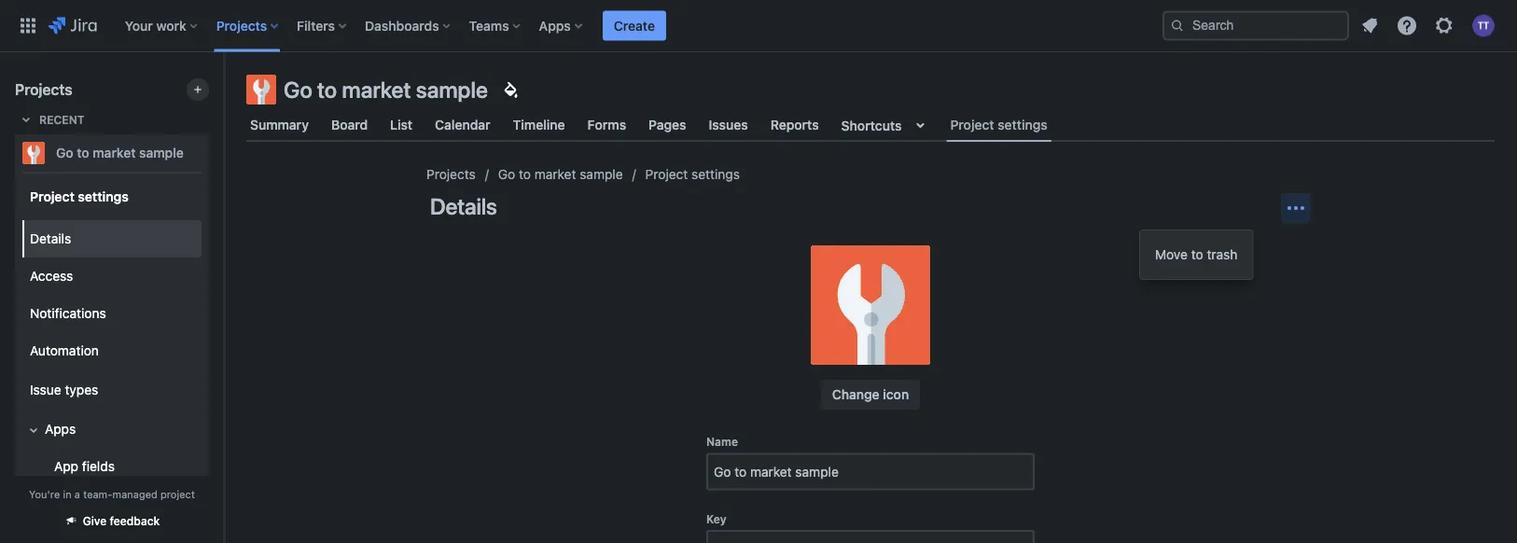 Task type: describe. For each thing, give the bounding box(es) containing it.
give feedback
[[83, 515, 160, 528]]

0 vertical spatial market
[[342, 77, 411, 103]]

calendar link
[[431, 108, 494, 142]]

dashboards button
[[359, 11, 458, 41]]

create button
[[603, 11, 666, 41]]

expand image
[[22, 419, 45, 441]]

automation link
[[22, 332, 202, 369]]

fields
[[82, 459, 115, 474]]

2 vertical spatial market
[[534, 167, 576, 182]]

issue types link
[[22, 369, 202, 411]]

a
[[74, 488, 80, 500]]

apps inside button
[[45, 421, 76, 437]]

0 vertical spatial go to market sample
[[284, 77, 488, 103]]

notifications link
[[22, 295, 202, 332]]

teams
[[469, 18, 509, 33]]

your work button
[[119, 11, 205, 41]]

settings inside tab list
[[998, 117, 1048, 132]]

collapse recent projects image
[[15, 108, 37, 131]]

in
[[63, 488, 72, 500]]

1 horizontal spatial project settings
[[645, 167, 740, 182]]

create project image
[[190, 82, 205, 97]]

list
[[390, 117, 413, 132]]

add to starred image
[[203, 142, 226, 164]]

0 horizontal spatial sample
[[139, 145, 184, 160]]

issues
[[709, 117, 748, 132]]

tab list containing project settings
[[235, 108, 1506, 142]]

2 horizontal spatial sample
[[580, 167, 623, 182]]

you're in a team-managed project
[[29, 488, 195, 500]]

work
[[156, 18, 186, 33]]

project inside tab list
[[950, 117, 994, 132]]

create
[[614, 18, 655, 33]]

move
[[1155, 247, 1188, 262]]

summary
[[250, 117, 309, 132]]

group containing details
[[19, 215, 202, 528]]

name
[[706, 435, 738, 448]]

managed
[[112, 488, 158, 500]]

move to trash
[[1155, 247, 1238, 262]]

key
[[706, 512, 727, 525]]

1 vertical spatial go
[[56, 145, 73, 160]]

projects link
[[426, 163, 476, 186]]

you're
[[29, 488, 60, 500]]

board link
[[327, 108, 372, 142]]

your profile and settings image
[[1472, 14, 1495, 37]]

team-
[[83, 488, 112, 500]]

apps button
[[22, 411, 202, 448]]

primary element
[[11, 0, 1163, 52]]

group containing project settings
[[19, 172, 202, 534]]

2 vertical spatial go to market sample
[[498, 167, 623, 182]]

0 horizontal spatial go to market sample link
[[15, 134, 202, 172]]

sidebar navigation image
[[203, 75, 244, 112]]

automation
[[30, 343, 99, 358]]

summary link
[[246, 108, 313, 142]]

project avatar image
[[811, 245, 930, 365]]

2 horizontal spatial go
[[498, 167, 515, 182]]

reports
[[770, 117, 819, 132]]



Task type: locate. For each thing, give the bounding box(es) containing it.
to
[[317, 77, 337, 103], [77, 145, 89, 160], [519, 167, 531, 182], [1191, 247, 1203, 262]]

filters
[[297, 18, 335, 33]]

go to market sample up list
[[284, 77, 488, 103]]

types
[[65, 382, 98, 398]]

1 group from the top
[[19, 172, 202, 534]]

forms link
[[584, 108, 630, 142]]

0 vertical spatial project
[[950, 117, 994, 132]]

project
[[950, 117, 994, 132], [645, 167, 688, 182], [30, 188, 74, 204]]

change
[[832, 387, 880, 402]]

0 horizontal spatial apps
[[45, 421, 76, 437]]

settings for project settings link
[[692, 167, 740, 182]]

more image
[[1285, 197, 1307, 219]]

Name field
[[708, 455, 1033, 488]]

shortcuts
[[841, 117, 902, 133]]

2 vertical spatial settings
[[78, 188, 129, 204]]

go
[[284, 77, 312, 103], [56, 145, 73, 160], [498, 167, 515, 182]]

change icon
[[832, 387, 909, 402]]

dashboards
[[365, 18, 439, 33]]

recent
[[39, 113, 84, 126]]

details inside the details link
[[30, 231, 71, 246]]

your
[[125, 18, 153, 33]]

apps inside dropdown button
[[539, 18, 571, 33]]

to down the 'recent'
[[77, 145, 89, 160]]

to inside button
[[1191, 247, 1203, 262]]

details link
[[22, 220, 202, 258]]

projects up collapse recent projects image
[[15, 81, 72, 98]]

market down timeline link
[[534, 167, 576, 182]]

group
[[19, 172, 202, 534], [19, 215, 202, 528]]

calendar
[[435, 117, 490, 132]]

1 horizontal spatial sample
[[416, 77, 488, 103]]

2 horizontal spatial project
[[950, 117, 994, 132]]

go to market sample down timeline link
[[498, 167, 623, 182]]

1 vertical spatial projects
[[15, 81, 72, 98]]

1 vertical spatial sample
[[139, 145, 184, 160]]

market up list
[[342, 77, 411, 103]]

settings
[[998, 117, 1048, 132], [692, 167, 740, 182], [78, 188, 129, 204]]

details up access at the left of the page
[[30, 231, 71, 246]]

0 vertical spatial details
[[430, 193, 497, 219]]

project settings link
[[645, 163, 740, 186]]

banner
[[0, 0, 1517, 52]]

0 horizontal spatial market
[[93, 145, 136, 160]]

timeline
[[513, 117, 565, 132]]

go right projects link
[[498, 167, 515, 182]]

issue
[[30, 382, 61, 398]]

project
[[160, 488, 195, 500]]

jira image
[[49, 14, 97, 37], [49, 14, 97, 37]]

projects up the sidebar navigation image
[[216, 18, 267, 33]]

apps button
[[533, 11, 590, 41]]

project down pages link
[[645, 167, 688, 182]]

0 vertical spatial projects
[[216, 18, 267, 33]]

icon
[[883, 387, 909, 402]]

1 vertical spatial project
[[645, 167, 688, 182]]

issues link
[[705, 108, 752, 142]]

notifications image
[[1359, 14, 1381, 37]]

1 horizontal spatial project
[[645, 167, 688, 182]]

project right "shortcuts" 'dropdown button'
[[950, 117, 994, 132]]

details down projects link
[[430, 193, 497, 219]]

app
[[54, 459, 78, 474]]

tab list
[[235, 108, 1506, 142]]

2 vertical spatial project
[[30, 188, 74, 204]]

board
[[331, 117, 368, 132]]

1 vertical spatial go to market sample
[[56, 145, 184, 160]]

to up board
[[317, 77, 337, 103]]

go to market sample link down the 'recent'
[[15, 134, 202, 172]]

move to trash button
[[1140, 236, 1253, 273]]

1 vertical spatial market
[[93, 145, 136, 160]]

2 horizontal spatial projects
[[426, 167, 476, 182]]

0 horizontal spatial go
[[56, 145, 73, 160]]

app fields
[[54, 459, 115, 474]]

go to market sample down the 'recent'
[[56, 145, 184, 160]]

2 horizontal spatial settings
[[998, 117, 1048, 132]]

pages link
[[645, 108, 690, 142]]

projects down calendar link
[[426, 167, 476, 182]]

reports link
[[767, 108, 823, 142]]

filters button
[[291, 11, 354, 41]]

sample
[[416, 77, 488, 103], [139, 145, 184, 160], [580, 167, 623, 182]]

1 vertical spatial details
[[30, 231, 71, 246]]

0 horizontal spatial project settings
[[30, 188, 129, 204]]

0 vertical spatial project settings
[[950, 117, 1048, 132]]

go to market sample link
[[15, 134, 202, 172], [498, 163, 623, 186]]

go up summary
[[284, 77, 312, 103]]

2 vertical spatial projects
[[426, 167, 476, 182]]

go to market sample link down timeline link
[[498, 163, 623, 186]]

give
[[83, 515, 107, 528]]

sample left add to starred image
[[139, 145, 184, 160]]

0 horizontal spatial projects
[[15, 81, 72, 98]]

1 vertical spatial settings
[[692, 167, 740, 182]]

projects inside dropdown button
[[216, 18, 267, 33]]

to down timeline link
[[519, 167, 531, 182]]

settings inside project settings link
[[692, 167, 740, 182]]

1 vertical spatial apps
[[45, 421, 76, 437]]

2 vertical spatial go
[[498, 167, 515, 182]]

to left trash
[[1191, 247, 1203, 262]]

0 vertical spatial sample
[[416, 77, 488, 103]]

project for group containing project settings
[[30, 188, 74, 204]]

notifications
[[30, 306, 106, 321]]

2 horizontal spatial project settings
[[950, 117, 1048, 132]]

projects button
[[211, 11, 286, 41]]

0 vertical spatial apps
[[539, 18, 571, 33]]

set background color image
[[499, 78, 521, 101]]

1 vertical spatial project settings
[[645, 167, 740, 182]]

app fields link
[[34, 448, 202, 485]]

list link
[[386, 108, 416, 142]]

go down the 'recent'
[[56, 145, 73, 160]]

1 horizontal spatial settings
[[692, 167, 740, 182]]

0 vertical spatial settings
[[998, 117, 1048, 132]]

shortcuts button
[[838, 108, 935, 142]]

settings image
[[1433, 14, 1456, 37]]

1 horizontal spatial market
[[342, 77, 411, 103]]

1 horizontal spatial details
[[430, 193, 497, 219]]

2 horizontal spatial go to market sample
[[498, 167, 623, 182]]

0 horizontal spatial go to market sample
[[56, 145, 184, 160]]

give feedback button
[[53, 506, 171, 536]]

0 horizontal spatial project
[[30, 188, 74, 204]]

Key field
[[708, 532, 1033, 543]]

help image
[[1396, 14, 1418, 37]]

search image
[[1170, 18, 1185, 33]]

project settings inside tab list
[[950, 117, 1048, 132]]

issue types
[[30, 382, 98, 398]]

1 horizontal spatial apps
[[539, 18, 571, 33]]

your work
[[125, 18, 186, 33]]

2 horizontal spatial market
[[534, 167, 576, 182]]

2 group from the top
[[19, 215, 202, 528]]

1 horizontal spatial projects
[[216, 18, 267, 33]]

projects for projects link
[[426, 167, 476, 182]]

project for project settings link
[[645, 167, 688, 182]]

teams button
[[463, 11, 528, 41]]

sample down forms link
[[580, 167, 623, 182]]

market
[[342, 77, 411, 103], [93, 145, 136, 160], [534, 167, 576, 182]]

settings inside group
[[78, 188, 129, 204]]

Search field
[[1163, 11, 1349, 41]]

forms
[[587, 117, 626, 132]]

2 vertical spatial project settings
[[30, 188, 129, 204]]

settings for group containing project settings
[[78, 188, 129, 204]]

projects
[[216, 18, 267, 33], [15, 81, 72, 98], [426, 167, 476, 182]]

project settings
[[950, 117, 1048, 132], [645, 167, 740, 182], [30, 188, 129, 204]]

apps right teams popup button
[[539, 18, 571, 33]]

details
[[430, 193, 497, 219], [30, 231, 71, 246]]

projects for projects dropdown button
[[216, 18, 267, 33]]

banner containing your work
[[0, 0, 1517, 52]]

apps
[[539, 18, 571, 33], [45, 421, 76, 437]]

trash
[[1207, 247, 1238, 262]]

project up the details link
[[30, 188, 74, 204]]

apps up the app
[[45, 421, 76, 437]]

access
[[30, 268, 73, 284]]

sample up calendar
[[416, 77, 488, 103]]

pages
[[649, 117, 686, 132]]

0 horizontal spatial details
[[30, 231, 71, 246]]

project inside group
[[30, 188, 74, 204]]

0 vertical spatial go
[[284, 77, 312, 103]]

change icon button
[[821, 380, 920, 410]]

0 horizontal spatial settings
[[78, 188, 129, 204]]

go to market sample
[[284, 77, 488, 103], [56, 145, 184, 160], [498, 167, 623, 182]]

feedback
[[110, 515, 160, 528]]

appswitcher icon image
[[17, 14, 39, 37]]

access link
[[22, 258, 202, 295]]

1 horizontal spatial go
[[284, 77, 312, 103]]

market up the details link
[[93, 145, 136, 160]]

timeline link
[[509, 108, 569, 142]]

1 horizontal spatial go to market sample link
[[498, 163, 623, 186]]

1 horizontal spatial go to market sample
[[284, 77, 488, 103]]

2 vertical spatial sample
[[580, 167, 623, 182]]



Task type: vqa. For each thing, say whether or not it's contained in the screenshot.
right new
no



